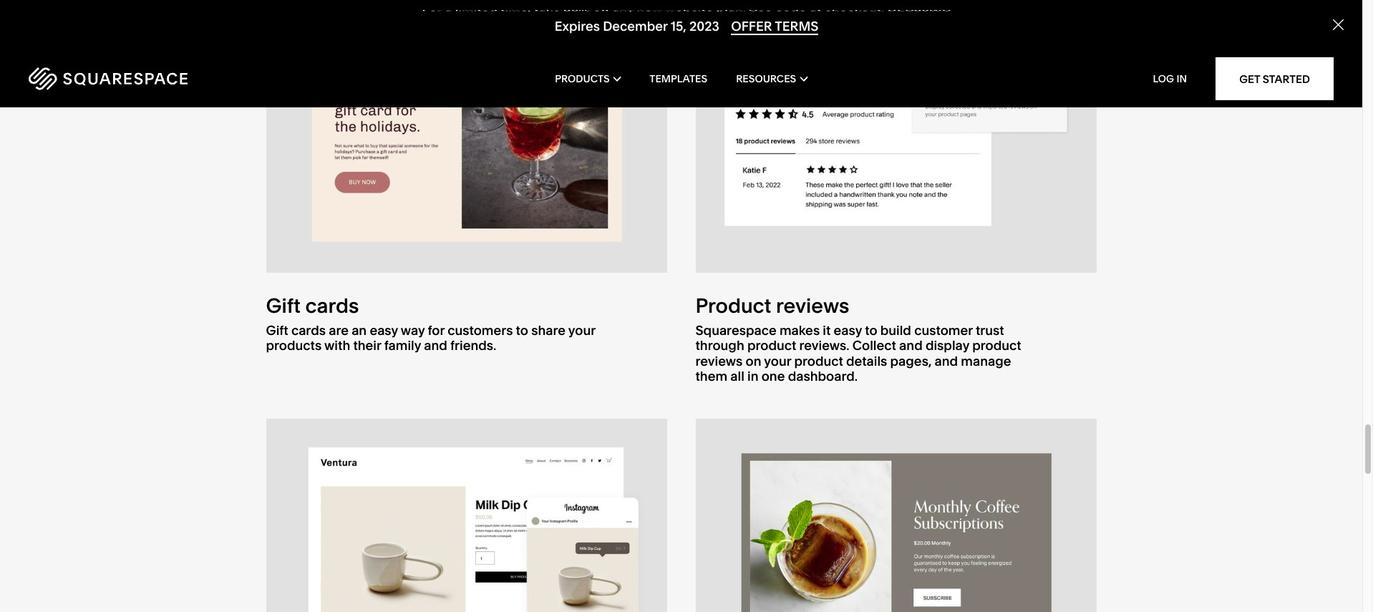 Task type: locate. For each thing, give the bounding box(es) containing it.
easy right it
[[834, 322, 862, 339]]

gift up products
[[266, 294, 301, 318]]

0 horizontal spatial and
[[424, 338, 448, 354]]

2 easy from the left
[[834, 322, 862, 339]]

reviews
[[776, 294, 850, 318], [696, 353, 743, 370]]

started
[[1263, 72, 1311, 86]]

0 vertical spatial your
[[569, 322, 596, 339]]

your right share
[[569, 322, 596, 339]]

dashboard.
[[788, 369, 858, 385]]

and right collect
[[900, 338, 923, 354]]

in
[[1177, 72, 1188, 85]]

gift
[[266, 294, 301, 318], [266, 322, 288, 339]]

an
[[352, 322, 367, 339]]

0 vertical spatial cards
[[306, 294, 359, 318]]

products
[[555, 72, 610, 85]]

share
[[532, 322, 566, 339]]

customers
[[448, 322, 513, 339]]

1 easy from the left
[[370, 322, 398, 339]]

0 horizontal spatial to
[[516, 322, 529, 339]]

easy inside the product reviews squarespace makes it easy to build customer trust through product reviews. collect and display product reviews on your product details pages, and manage them all in one dashboard.
[[834, 322, 862, 339]]

collect
[[853, 338, 897, 354]]

templates
[[650, 72, 708, 85]]

0 horizontal spatial easy
[[370, 322, 398, 339]]

december
[[603, 18, 668, 34]]

and down customer
[[935, 353, 959, 370]]

1 vertical spatial gift
[[266, 322, 288, 339]]

cards left the are
[[291, 322, 326, 339]]

your right on
[[765, 353, 792, 370]]

2 gift from the top
[[266, 322, 288, 339]]

2023
[[690, 18, 720, 34]]

your
[[569, 322, 596, 339], [765, 353, 792, 370]]

all
[[731, 369, 745, 385]]

are
[[329, 322, 349, 339]]

one
[[762, 369, 785, 385]]

1 horizontal spatial to
[[865, 322, 878, 339]]

offer terms link
[[731, 18, 819, 35]]

1 horizontal spatial and
[[900, 338, 923, 354]]

for
[[428, 322, 445, 339]]

on
[[746, 353, 762, 370]]

templates link
[[650, 50, 708, 107]]

0 horizontal spatial reviews
[[696, 353, 743, 370]]

product down it
[[795, 353, 844, 370]]

and inside gift cards gift cards are an easy way for customers to share your products with their family and friends.
[[424, 338, 448, 354]]

build
[[881, 322, 912, 339]]

product reviews squarespace makes it easy to build customer trust through product reviews. collect and display product reviews on your product details pages, and manage them all in one dashboard.
[[696, 294, 1022, 385]]

1 horizontal spatial easy
[[834, 322, 862, 339]]

to left build
[[865, 322, 878, 339]]

2 to from the left
[[865, 322, 878, 339]]

get started link
[[1216, 57, 1334, 100]]

easy right an
[[370, 322, 398, 339]]

reviews left on
[[696, 353, 743, 370]]

to inside gift cards gift cards are an easy way for customers to share your products with their family and friends.
[[516, 322, 529, 339]]

to
[[516, 322, 529, 339], [865, 322, 878, 339]]

1 vertical spatial cards
[[291, 322, 326, 339]]

gift card example image
[[266, 5, 667, 273]]

customer
[[915, 322, 973, 339]]

display
[[926, 338, 970, 354]]

1 to from the left
[[516, 322, 529, 339]]

0 vertical spatial gift
[[266, 294, 301, 318]]

1 horizontal spatial reviews
[[776, 294, 850, 318]]

in
[[748, 369, 759, 385]]

1 horizontal spatial your
[[765, 353, 792, 370]]

your inside the product reviews squarespace makes it easy to build customer trust through product reviews. collect and display product reviews on your product details pages, and manage them all in one dashboard.
[[765, 353, 792, 370]]

easy inside gift cards gift cards are an easy way for customers to share your products with their family and friends.
[[370, 322, 398, 339]]

and right family
[[424, 338, 448, 354]]

and
[[424, 338, 448, 354], [900, 338, 923, 354], [935, 353, 959, 370]]

resources button
[[736, 50, 808, 107]]

gift left the are
[[266, 322, 288, 339]]

easy
[[370, 322, 398, 339], [834, 322, 862, 339]]

reviews up makes
[[776, 294, 850, 318]]

to left share
[[516, 322, 529, 339]]

trust
[[976, 322, 1005, 339]]

1 vertical spatial reviews
[[696, 353, 743, 370]]

squarespace logo image
[[29, 67, 188, 90]]

1 vertical spatial your
[[765, 353, 792, 370]]

cards
[[306, 294, 359, 318], [291, 322, 326, 339]]

reviews.
[[800, 338, 850, 354]]

log
[[1154, 72, 1175, 85]]

cards up the are
[[306, 294, 359, 318]]

1 gift from the top
[[266, 294, 301, 318]]

their
[[353, 338, 381, 354]]

manage
[[962, 353, 1012, 370]]

friends.
[[451, 338, 497, 354]]

product
[[748, 338, 797, 354], [973, 338, 1022, 354], [795, 353, 844, 370]]

0 horizontal spatial your
[[569, 322, 596, 339]]



Task type: vqa. For each thing, say whether or not it's contained in the screenshot.
15,
yes



Task type: describe. For each thing, give the bounding box(es) containing it.
pages,
[[891, 353, 932, 370]]

terms
[[775, 18, 819, 34]]

makes
[[780, 322, 820, 339]]

way
[[401, 322, 425, 339]]

15,
[[671, 18, 687, 34]]

0 vertical spatial reviews
[[776, 294, 850, 318]]

through
[[696, 338, 745, 354]]

them
[[696, 369, 728, 385]]

2 horizontal spatial and
[[935, 353, 959, 370]]

family
[[384, 338, 421, 354]]

log             in
[[1154, 72, 1188, 85]]

squarespace logo link
[[29, 67, 290, 90]]

expires
[[555, 18, 600, 34]]

products button
[[555, 50, 621, 107]]

social integrations example image
[[266, 419, 667, 612]]

subscriptions example image
[[696, 419, 1097, 612]]

product right "display"
[[973, 338, 1022, 354]]

your inside gift cards gift cards are an easy way for customers to share your products with their family and friends.
[[569, 322, 596, 339]]

get started
[[1240, 72, 1311, 86]]

log             in link
[[1154, 72, 1188, 85]]

offer
[[731, 18, 773, 34]]

expires december 15, 2023
[[555, 18, 720, 34]]

products
[[266, 338, 322, 354]]

it
[[823, 322, 831, 339]]

offer terms
[[731, 18, 819, 34]]

product up one on the bottom right of page
[[748, 338, 797, 354]]

details
[[847, 353, 888, 370]]

gift cards gift cards are an easy way for customers to share your products with their family and friends.
[[266, 294, 596, 354]]

get
[[1240, 72, 1261, 86]]

to inside the product reviews squarespace makes it easy to build customer trust through product reviews. collect and display product reviews on your product details pages, and manage them all in one dashboard.
[[865, 322, 878, 339]]

squarespace
[[696, 322, 777, 339]]

with
[[325, 338, 350, 354]]

resources
[[736, 72, 797, 85]]

reviews example image
[[696, 5, 1097, 273]]

product
[[696, 294, 772, 318]]



